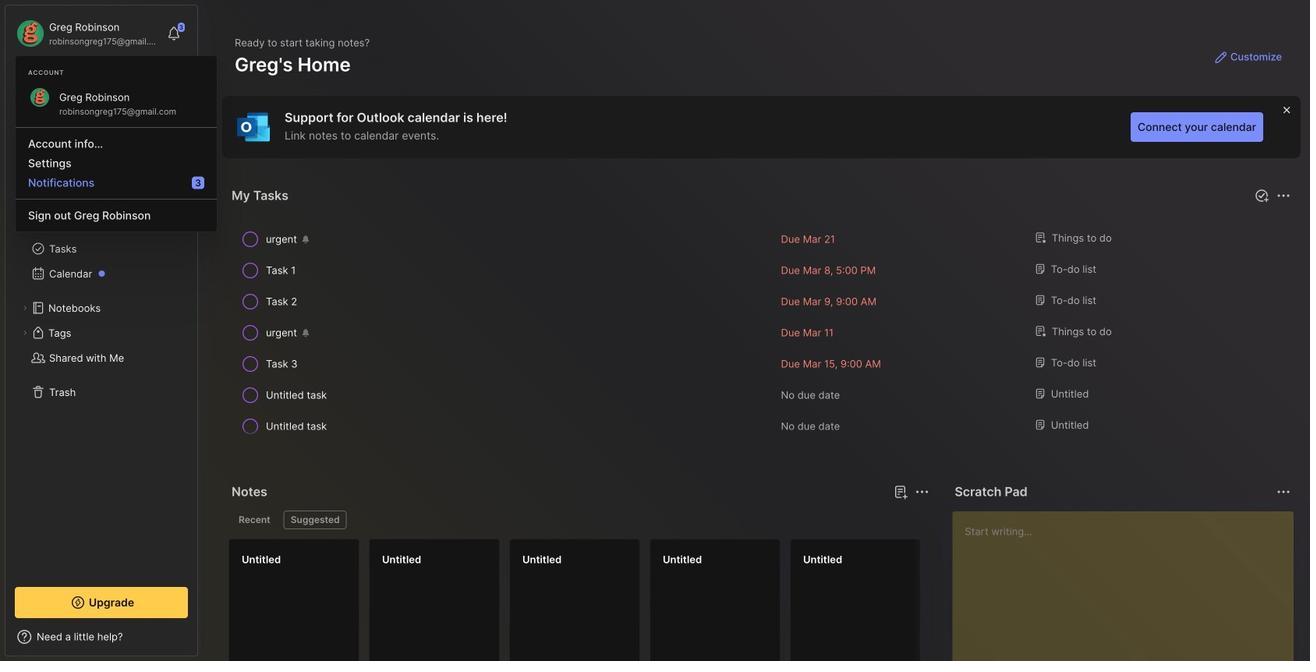 Task type: describe. For each thing, give the bounding box(es) containing it.
2 tab from the left
[[284, 511, 347, 530]]

more actions image
[[1275, 483, 1293, 502]]

none search field inside main element
[[43, 77, 167, 96]]

dropdown list menu
[[16, 121, 217, 225]]

Start writing… text field
[[965, 512, 1293, 661]]

expand tags image
[[20, 328, 30, 338]]

expand notebooks image
[[20, 303, 30, 313]]

click to collapse image
[[197, 633, 209, 651]]



Task type: locate. For each thing, give the bounding box(es) containing it.
1 row group from the top
[[229, 224, 1295, 442]]

More actions field
[[1273, 185, 1295, 207], [911, 481, 933, 503], [1273, 481, 1295, 503]]

tab list
[[232, 511, 927, 530]]

1 vertical spatial row group
[[229, 539, 1310, 661]]

None search field
[[43, 77, 167, 96]]

new task image
[[1254, 188, 1270, 204]]

tree inside main element
[[5, 152, 197, 573]]

1 horizontal spatial tab
[[284, 511, 347, 530]]

WHAT'S NEW field
[[5, 625, 197, 650]]

more actions image
[[1275, 186, 1293, 205], [913, 483, 932, 502]]

1 vertical spatial more actions image
[[913, 483, 932, 502]]

tree
[[5, 152, 197, 573]]

1 horizontal spatial more actions image
[[1275, 186, 1293, 205]]

0 vertical spatial row group
[[229, 224, 1295, 442]]

main element
[[0, 0, 203, 661]]

row group
[[229, 224, 1295, 442], [229, 539, 1310, 661]]

0 horizontal spatial tab
[[232, 511, 277, 530]]

Search text field
[[43, 80, 167, 94]]

tab
[[232, 511, 277, 530], [284, 511, 347, 530]]

0 vertical spatial more actions image
[[1275, 186, 1293, 205]]

Account field
[[15, 18, 159, 49]]

0 horizontal spatial more actions image
[[913, 483, 932, 502]]

2 row group from the top
[[229, 539, 1310, 661]]

1 tab from the left
[[232, 511, 277, 530]]



Task type: vqa. For each thing, say whether or not it's contained in the screenshot.
SEARCH BOX
yes



